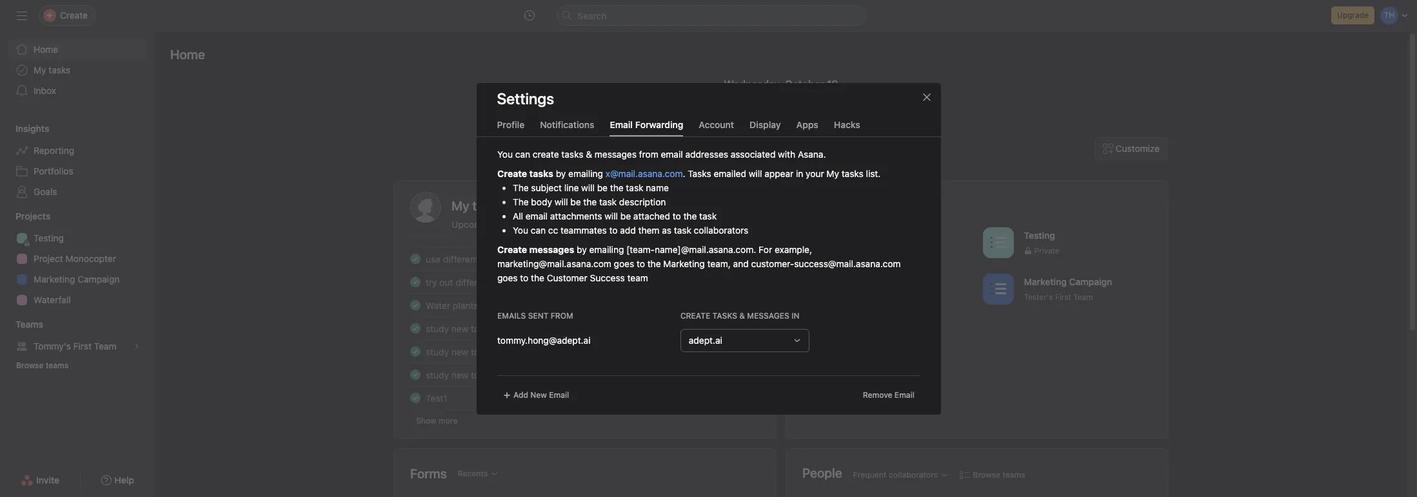 Task type: locate. For each thing, give the bounding box(es) containing it.
1 completed checkbox from the top
[[408, 275, 423, 290]]

0 horizontal spatial browse teams
[[16, 361, 69, 371]]

0 vertical spatial study new tooling
[[426, 323, 499, 334]]

to left add
[[609, 225, 617, 236]]

project monocopter link
[[8, 249, 147, 270], [687, 253, 765, 266], [689, 276, 766, 289]]

1 vertical spatial team
[[94, 341, 116, 352]]

tommy.hong@adept.ai
[[497, 335, 590, 346]]

my inside create tasks by emailing x@mail.asana.com . tasks emailed will appear in your my tasks list. the subject line will be the task name the body will be the task description all email attachments will be attached to the task you can cc teammates to add them as task collaborators
[[826, 168, 839, 179]]

add new email button
[[497, 387, 575, 405]]

2 create from the top
[[497, 244, 527, 255]]

2 completed checkbox from the top
[[408, 298, 423, 314]]

1 tooling from the top
[[471, 323, 499, 334]]

& down notifications button
[[586, 149, 592, 160]]

marketing up waterfall
[[34, 274, 75, 285]]

the up attachments
[[583, 196, 597, 207]]

by up line
[[556, 168, 566, 179]]

1 vertical spatial my
[[826, 168, 839, 179]]

0 horizontal spatial browse
[[16, 361, 44, 371]]

tasks for create
[[712, 311, 737, 321]]

1 vertical spatial emailing
[[589, 244, 624, 255]]

tasks for my
[[49, 65, 71, 75]]

2 0 from the left
[[859, 137, 867, 152]]

1 vertical spatial different
[[456, 277, 491, 288]]

to
[[672, 211, 681, 222], [609, 225, 617, 236], [636, 258, 645, 269], [520, 273, 528, 284]]

emailing down completed button
[[589, 244, 624, 255]]

0 for 0 tasks completed
[[742, 137, 750, 152]]

0 horizontal spatial be
[[570, 196, 581, 207]]

testing
[[1024, 230, 1055, 241], [34, 233, 64, 244]]

notifications
[[540, 119, 594, 130]]

more
[[439, 417, 458, 426]]

0 vertical spatial completed checkbox
[[408, 252, 423, 267]]

inbox link
[[8, 81, 147, 101]]

email right remove
[[894, 391, 914, 400]]

0 vertical spatial list image
[[990, 235, 1006, 251]]

tasks down display button
[[752, 140, 771, 150]]

0 vertical spatial create
[[497, 168, 527, 179]]

1 vertical spatial from
[[550, 311, 573, 321]]

1 vertical spatial by
[[576, 244, 587, 255]]

by inside create tasks by emailing x@mail.asana.com . tasks emailed will appear in your my tasks list. the subject line will be the task name the body will be the task description all email attachments will be attached to the task you can cc teammates to add them as task collaborators
[[556, 168, 566, 179]]

be up the my tasks link
[[597, 182, 607, 193]]

2 horizontal spatial email
[[894, 391, 914, 400]]

2 completed image from the top
[[408, 344, 423, 360]]

to right attached
[[672, 211, 681, 222]]

task right as
[[674, 225, 691, 236]]

1 completed checkbox from the top
[[408, 252, 423, 267]]

email inside create tasks by emailing x@mail.asana.com . tasks emailed will appear in your my tasks list. the subject line will be the task name the body will be the task description all email attachments will be attached to the task you can cc teammates to add them as task collaborators
[[525, 211, 547, 222]]

customize
[[1116, 143, 1160, 154]]

home link
[[8, 39, 147, 60]]

out
[[440, 277, 453, 288]]

insights
[[15, 123, 49, 134]]

task up description
[[626, 182, 643, 193]]

0 down hacks button
[[859, 137, 867, 152]]

my up the inbox
[[34, 65, 46, 75]]

1 vertical spatial create
[[680, 311, 710, 321]]

0 vertical spatial by
[[556, 168, 566, 179]]

wednesday,
[[724, 79, 782, 90]]

project monocopter inside projects element
[[34, 254, 116, 264]]

marketing campaign link
[[8, 270, 147, 290]]

the left subject
[[513, 182, 528, 193]]

browse teams
[[16, 361, 69, 371], [973, 471, 1025, 480]]

0 horizontal spatial create
[[532, 149, 559, 160]]

tester's
[[1024, 293, 1053, 302]]

0 vertical spatial emailing
[[568, 168, 603, 179]]

show more button
[[410, 413, 463, 431]]

teams
[[15, 319, 43, 330]]

2 tooling from the top
[[471, 347, 499, 358]]

1 horizontal spatial testing
[[1024, 230, 1055, 241]]

0 horizontal spatial messages
[[529, 244, 574, 255]]

4
[[756, 254, 761, 264]]

insights element
[[0, 117, 155, 205]]

email
[[661, 149, 683, 160], [525, 211, 547, 222]]

1 vertical spatial can
[[530, 225, 545, 236]]

my right your at the right of the page
[[826, 168, 839, 179]]

emailing inside by emailing [team-name]@mail.asana.com. for example, marketing@mail.asana.com goes to the marketing team, and customer-success@mail.asana.com goes to the customer success team
[[589, 244, 624, 255]]

0 vertical spatial new
[[451, 323, 469, 334]]

2 vertical spatial completed image
[[408, 391, 423, 406]]

0 horizontal spatial browse teams button
[[10, 357, 74, 375]]

the down [team-
[[647, 258, 661, 269]]

1 horizontal spatial can
[[530, 225, 545, 236]]

2 list image from the top
[[990, 282, 1006, 297]]

use
[[426, 254, 441, 265]]

0 vertical spatial team
[[1073, 293, 1093, 302]]

3 tooling from the top
[[471, 370, 499, 381]]

campaign for marketing campaign
[[78, 274, 120, 285]]

1 horizontal spatial 0
[[859, 137, 867, 152]]

marketing down "name]@mail.asana.com."
[[663, 258, 705, 269]]

email forwarding
[[610, 119, 683, 130]]

tasks inside global element
[[49, 65, 71, 75]]

emailed
[[713, 168, 746, 179]]

the up 'all'
[[513, 196, 528, 207]]

1 horizontal spatial marketing
[[663, 258, 705, 269]]

Completed checkbox
[[408, 252, 423, 267], [408, 344, 423, 360]]

list image
[[990, 235, 1006, 251], [990, 282, 1006, 297]]

1 horizontal spatial browse teams button
[[954, 467, 1031, 485]]

insights button
[[0, 123, 49, 135]]

new
[[530, 391, 547, 400]]

the up collaborators on the top
[[683, 211, 697, 222]]

try
[[426, 277, 437, 288]]

1 horizontal spatial messages
[[594, 149, 636, 160]]

0 vertical spatial teams
[[46, 361, 69, 371]]

1 horizontal spatial by
[[576, 244, 587, 255]]

apps
[[796, 119, 818, 130]]

different up out
[[443, 254, 478, 265]]

you down 'profile' button
[[497, 149, 513, 160]]

marketing inside projects element
[[34, 274, 75, 285]]

2 horizontal spatial marketing
[[1024, 276, 1067, 287]]

0 horizontal spatial marketing
[[34, 274, 75, 285]]

completed image
[[408, 252, 423, 267], [408, 298, 423, 314], [408, 321, 423, 337], [408, 368, 423, 383]]

team,
[[707, 258, 730, 269]]

email left forwarding
[[610, 119, 633, 130]]

add
[[620, 225, 636, 236]]

(balsa
[[557, 254, 583, 265]]

projects element
[[0, 205, 155, 314]]

tasks up subject
[[529, 168, 553, 179]]

0 vertical spatial goes
[[614, 258, 634, 269]]

0 horizontal spatial by
[[556, 168, 566, 179]]

different up plants
[[456, 277, 491, 288]]

notifications button
[[540, 119, 594, 136]]

messages up adept.ai dropdown button
[[747, 311, 789, 321]]

0 vertical spatial in
[[796, 168, 803, 179]]

all
[[513, 211, 523, 222]]

3 study new tooling from the top
[[426, 370, 499, 381]]

create inside create tasks by emailing x@mail.asana.com . tasks emailed will appear in your my tasks list. the subject line will be the task name the body will be the task description all email attachments will be attached to the task you can cc teammates to add them as task collaborators
[[497, 168, 527, 179]]

testing down 'projects'
[[34, 233, 64, 244]]

1 completed image from the top
[[408, 275, 423, 290]]

2 the from the top
[[513, 196, 528, 207]]

0 down display button
[[742, 137, 750, 152]]

1 horizontal spatial email
[[661, 149, 683, 160]]

1 horizontal spatial team
[[1073, 293, 1093, 302]]

create down overdue
[[497, 244, 527, 255]]

1 list image from the top
[[990, 235, 1006, 251]]

tasks up adept.ai on the bottom of the page
[[712, 311, 737, 321]]

marketing
[[663, 258, 705, 269], [34, 274, 75, 285], [1024, 276, 1067, 287]]

1 0 from the left
[[742, 137, 750, 152]]

first
[[1055, 293, 1071, 302], [73, 341, 92, 352]]

4 completed image from the top
[[408, 368, 423, 383]]

email down the body at left
[[525, 211, 547, 222]]

you down 'all'
[[513, 225, 528, 236]]

from up x@mail.asana.com link at the top of the page
[[639, 149, 658, 160]]

messages
[[594, 149, 636, 160], [529, 244, 574, 255], [747, 311, 789, 321]]

new
[[451, 323, 469, 334], [451, 347, 469, 358], [451, 370, 469, 381]]

completed
[[582, 219, 629, 230]]

list image for marketing campaign
[[990, 282, 1006, 297]]

marketing up tester's
[[1024, 276, 1067, 287]]

0 horizontal spatial &
[[586, 149, 592, 160]]

try out different propellers
[[426, 277, 535, 288]]

1 vertical spatial create
[[497, 244, 527, 255]]

1 vertical spatial browse
[[973, 471, 1000, 480]]

team inside marketing campaign tester's first team
[[1073, 293, 1093, 302]]

1 vertical spatial messages
[[529, 244, 574, 255]]

messages up "marketing@mail.asana.com"
[[529, 244, 574, 255]]

success
[[590, 273, 625, 284]]

browse
[[16, 361, 44, 371], [973, 471, 1000, 480]]

3 new from the top
[[451, 370, 469, 381]]

emailing up line
[[568, 168, 603, 179]]

completed image for try
[[408, 275, 423, 290]]

first right tester's
[[1055, 293, 1071, 302]]

0 vertical spatial be
[[597, 182, 607, 193]]

1 vertical spatial browse teams button
[[954, 467, 1031, 485]]

1 vertical spatial the
[[513, 196, 528, 207]]

by inside by emailing [team-name]@mail.asana.com. for example, marketing@mail.asana.com goes to the marketing team, and customer-success@mail.asana.com goes to the customer success team
[[576, 244, 587, 255]]

tasks for create
[[529, 168, 553, 179]]

team
[[1073, 293, 1093, 302], [94, 341, 116, 352]]

team
[[627, 273, 648, 284]]

can down 'profile' button
[[515, 149, 530, 160]]

can
[[515, 149, 530, 160], [530, 225, 545, 236]]

goes down 'materials'
[[497, 273, 517, 284]]

0 vertical spatial browse teams
[[16, 361, 69, 371]]

0 for 0
[[859, 137, 867, 152]]

3 completed image from the top
[[408, 391, 423, 406]]

1 vertical spatial in
[[791, 311, 799, 321]]

close image
[[921, 92, 932, 102]]

team right tommy's
[[94, 341, 116, 352]]

0 horizontal spatial teams
[[46, 361, 69, 371]]

test1
[[426, 393, 447, 404]]

1 vertical spatial &
[[739, 311, 745, 321]]

0 vertical spatial my
[[34, 65, 46, 75]]

task
[[626, 182, 643, 193], [599, 196, 616, 207], [699, 211, 717, 222], [674, 225, 691, 236]]

2 completed checkbox from the top
[[408, 344, 423, 360]]

0 vertical spatial create
[[532, 149, 559, 160]]

1 vertical spatial list image
[[990, 282, 1006, 297]]

email right the new
[[549, 391, 569, 400]]

2 vertical spatial tooling
[[471, 370, 499, 381]]

1 vertical spatial study new tooling
[[426, 347, 499, 358]]

monocopter
[[65, 254, 116, 264], [721, 254, 765, 264], [722, 277, 766, 287]]

email
[[610, 119, 633, 130], [549, 391, 569, 400], [894, 391, 914, 400]]

goes up team
[[614, 258, 634, 269]]

testing up private
[[1024, 230, 1055, 241]]

0 horizontal spatial home
[[34, 44, 58, 55]]

1 horizontal spatial my
[[826, 168, 839, 179]]

1 vertical spatial first
[[73, 341, 92, 352]]

by down 'teammates'
[[576, 244, 587, 255]]

marketing campaign
[[34, 274, 120, 285]]

appear
[[764, 168, 793, 179]]

as
[[662, 225, 671, 236]]

0 horizontal spatial campaign
[[78, 274, 120, 285]]

1 horizontal spatial first
[[1055, 293, 1071, 302]]

Completed checkbox
[[408, 275, 423, 290], [408, 298, 423, 314], [408, 321, 423, 337], [408, 368, 423, 383], [408, 391, 423, 406]]

reporting
[[34, 145, 74, 156]]

list image left private
[[990, 235, 1006, 251]]

water
[[426, 300, 450, 311]]

completed checkbox for use
[[408, 252, 423, 267]]

1 vertical spatial you
[[513, 225, 528, 236]]

task up completed
[[599, 196, 616, 207]]

add
[[513, 391, 528, 400]]

account button
[[699, 119, 734, 136]]

display button
[[750, 119, 781, 136]]

1 vertical spatial goes
[[497, 273, 517, 284]]

tasks left the list. at the top of the page
[[841, 168, 863, 179]]

0 vertical spatial from
[[639, 149, 658, 160]]

0 horizontal spatial first
[[73, 341, 92, 352]]

tasks up the inbox
[[49, 65, 71, 75]]

5 completed checkbox from the top
[[408, 391, 423, 406]]

[team-
[[626, 244, 654, 255]]

0 horizontal spatial from
[[550, 311, 573, 321]]

completed checkbox for study
[[408, 344, 423, 360]]

0 horizontal spatial email
[[525, 211, 547, 222]]

can left cc
[[530, 225, 545, 236]]

0 vertical spatial you
[[497, 149, 513, 160]]

upgrade button
[[1331, 6, 1375, 25]]

add new email
[[513, 391, 569, 400]]

campaign inside marketing campaign tester's first team
[[1069, 276, 1112, 287]]

create
[[497, 168, 527, 179], [497, 244, 527, 255]]

completed image
[[408, 275, 423, 290], [408, 344, 423, 360], [408, 391, 423, 406]]

marketing inside by emailing [team-name]@mail.asana.com. for example, marketing@mail.asana.com goes to the marketing team, and customer-success@mail.asana.com goes to the customer success team
[[663, 258, 705, 269]]

0 horizontal spatial team
[[94, 341, 116, 352]]

0 horizontal spatial testing
[[34, 233, 64, 244]]

will right line
[[581, 182, 594, 193]]

1 horizontal spatial campaign
[[1069, 276, 1112, 287]]

be up add
[[620, 211, 631, 222]]

tommy's
[[34, 341, 71, 352]]

example,
[[774, 244, 812, 255]]

study new tooling
[[426, 323, 499, 334], [426, 347, 499, 358], [426, 370, 499, 381]]

create up 'all'
[[497, 168, 527, 179]]

1 horizontal spatial &
[[739, 311, 745, 321]]

be up attachments
[[570, 196, 581, 207]]

project down team,
[[694, 277, 720, 287]]

home inside global element
[[34, 44, 58, 55]]

4 completed checkbox from the top
[[408, 368, 423, 383]]

0 vertical spatial tooling
[[471, 323, 499, 334]]

1 the from the top
[[513, 182, 528, 193]]

list image left tester's
[[990, 282, 1006, 297]]

invite
[[36, 475, 59, 486]]

1 horizontal spatial home
[[170, 47, 205, 62]]

october
[[785, 79, 824, 90]]

goals link
[[8, 182, 147, 203]]

0 vertical spatial first
[[1055, 293, 1071, 302]]

1 horizontal spatial teams
[[1003, 471, 1025, 480]]

1 vertical spatial new
[[451, 347, 469, 358]]

.
[[682, 168, 685, 179]]

messages up the x@mail.asana.com
[[594, 149, 636, 160]]

display
[[750, 119, 781, 130]]

& up adept.ai dropdown button
[[739, 311, 745, 321]]

will down line
[[554, 196, 568, 207]]

in up adept.ai dropdown button
[[791, 311, 799, 321]]

tasks down notifications button
[[561, 149, 583, 160]]

tasks
[[687, 168, 711, 179]]

tasks inside 0 tasks completed
[[752, 140, 771, 150]]

project monocopter
[[34, 254, 116, 264], [692, 254, 765, 264], [694, 277, 766, 287]]

collaborators
[[694, 225, 748, 236]]

1 vertical spatial study
[[426, 347, 449, 358]]

email inside button
[[610, 119, 633, 130]]

2 vertical spatial study
[[426, 370, 449, 381]]

teams
[[46, 361, 69, 371], [1003, 471, 1025, 480]]

0 vertical spatial completed image
[[408, 275, 423, 290]]

in left your at the right of the page
[[796, 168, 803, 179]]

apps button
[[796, 119, 818, 136]]

1 create from the top
[[497, 168, 527, 179]]

0 vertical spatial browse
[[16, 361, 44, 371]]

create up adept.ai on the bottom of the page
[[680, 311, 710, 321]]

email up .
[[661, 149, 683, 160]]

1 study from the top
[[426, 323, 449, 334]]

the
[[610, 182, 623, 193], [583, 196, 597, 207], [683, 211, 697, 222], [647, 258, 661, 269], [531, 273, 544, 284]]

0 vertical spatial can
[[515, 149, 530, 160]]

different
[[443, 254, 478, 265], [456, 277, 491, 288]]

marketing inside marketing campaign tester's first team
[[1024, 276, 1067, 287]]

create up subject
[[532, 149, 559, 160]]

goals
[[34, 186, 57, 197]]

1 vertical spatial browse teams
[[973, 471, 1025, 480]]

campaign inside projects element
[[78, 274, 120, 285]]

1 vertical spatial tooling
[[471, 347, 499, 358]]

body
[[531, 196, 552, 207]]

2 new from the top
[[451, 347, 469, 358]]

2 vertical spatial study new tooling
[[426, 370, 499, 381]]

first right tommy's
[[73, 341, 92, 352]]

0 horizontal spatial my
[[34, 65, 46, 75]]

customer
[[547, 273, 587, 284]]

1 horizontal spatial from
[[639, 149, 658, 160]]

from right sent
[[550, 311, 573, 321]]

1 vertical spatial completed image
[[408, 344, 423, 360]]

from
[[639, 149, 658, 160], [550, 311, 573, 321]]

hacks
[[834, 119, 860, 130]]

private
[[1034, 246, 1060, 256]]

team right tester's
[[1073, 293, 1093, 302]]



Task type: describe. For each thing, give the bounding box(es) containing it.
completed image for study
[[408, 344, 423, 360]]

first inside marketing campaign tester's first team
[[1055, 293, 1071, 302]]

3 completed image from the top
[[408, 321, 423, 337]]

3 completed checkbox from the top
[[408, 321, 423, 337]]

remove email button
[[857, 387, 920, 405]]

upcoming button
[[452, 219, 495, 237]]

customize button
[[1094, 137, 1168, 161]]

0 horizontal spatial goes
[[497, 273, 517, 284]]

tasks for 0
[[752, 140, 771, 150]]

2 completed image from the top
[[408, 298, 423, 314]]

marketing for marketing campaign
[[34, 274, 75, 285]]

name
[[646, 182, 669, 193]]

to down [team-
[[636, 258, 645, 269]]

global element
[[0, 32, 155, 109]]

browse inside teams element
[[16, 361, 44, 371]]

task up collaborators on the top
[[699, 211, 717, 222]]

people
[[802, 466, 842, 481]]

create tasks & messages in
[[680, 311, 799, 321]]

overdue (13)
[[511, 219, 566, 230]]

completed
[[774, 140, 812, 150]]

hacks button
[[834, 119, 860, 136]]

to down the 'for'
[[520, 273, 528, 284]]

18
[[827, 79, 838, 90]]

sent
[[528, 311, 548, 321]]

project down collaborators on the top
[[692, 254, 718, 264]]

profile button
[[497, 119, 525, 136]]

emails
[[497, 311, 526, 321]]

1 horizontal spatial goes
[[614, 258, 634, 269]]

0 vertical spatial email
[[661, 149, 683, 160]]

may 4 button
[[738, 254, 761, 264]]

show
[[416, 417, 436, 426]]

associated
[[730, 149, 775, 160]]

plants
[[453, 300, 478, 311]]

campaign for marketing campaign tester's first team
[[1069, 276, 1112, 287]]

overdue
[[511, 219, 547, 230]]

hide sidebar image
[[17, 10, 27, 21]]

first inside teams element
[[73, 341, 92, 352]]

with
[[778, 149, 795, 160]]

0 vertical spatial &
[[586, 149, 592, 160]]

my tasks link
[[452, 197, 760, 215]]

1 horizontal spatial create
[[680, 311, 710, 321]]

marketing campaign tester's first team
[[1024, 276, 1112, 302]]

you inside create tasks by emailing x@mail.asana.com . tasks emailed will appear in your my tasks list. the subject line will be the task name the body will be the task description all email attachments will be attached to the task you can cc teammates to add them as task collaborators
[[513, 225, 528, 236]]

profile
[[497, 119, 525, 130]]

1 completed image from the top
[[408, 252, 423, 267]]

1 new from the top
[[451, 323, 469, 334]]

projects
[[15, 211, 51, 222]]

list image for testing
[[990, 235, 1006, 251]]

tommy's first team link
[[8, 337, 147, 357]]

create for create messages
[[497, 244, 527, 255]]

testing inside 'link'
[[34, 233, 64, 244]]

browse teams button inside teams element
[[10, 357, 74, 375]]

teams element
[[0, 314, 155, 378]]

my inside global element
[[34, 65, 46, 75]]

1 horizontal spatial browse
[[973, 471, 1000, 480]]

testing link
[[8, 228, 147, 249]]

account
[[699, 119, 734, 130]]

email forwarding button
[[610, 119, 683, 136]]

1 horizontal spatial browse teams
[[973, 471, 1025, 480]]

attached
[[633, 211, 670, 222]]

wood?)
[[585, 254, 616, 265]]

completed button
[[582, 219, 629, 237]]

forwarding
[[635, 119, 683, 130]]

create tasks by emailing x@mail.asana.com . tasks emailed will appear in your my tasks list. the subject line will be the task name the body will be the task description all email attachments will be attached to the task you can cc teammates to add them as task collaborators
[[497, 168, 880, 236]]

list.
[[866, 168, 880, 179]]

wing
[[535, 254, 555, 265]]

my tasks link
[[8, 60, 147, 81]]

for
[[758, 244, 772, 255]]

asana.
[[798, 149, 826, 160]]

emails sent from
[[497, 311, 573, 321]]

1 vertical spatial be
[[570, 196, 581, 207]]

my tasks
[[452, 199, 503, 214]]

overdue (13) button
[[511, 219, 566, 237]]

portfolios
[[34, 166, 73, 177]]

teammates
[[560, 225, 607, 236]]

addresses
[[685, 149, 728, 160]]

cc
[[548, 225, 558, 236]]

my tasks
[[34, 65, 71, 75]]

2 horizontal spatial be
[[620, 211, 631, 222]]

create for create tasks by emailing x@mail.asana.com . tasks emailed will appear in your my tasks list. the subject line will be the task name the body will be the task description all email attachments will be attached to the task you can cc teammates to add them as task collaborators
[[497, 168, 527, 179]]

for
[[521, 254, 533, 265]]

0 tasks completed
[[742, 137, 812, 152]]

water plants
[[426, 300, 478, 311]]

the down wing
[[531, 273, 544, 284]]

2 study new tooling from the top
[[426, 347, 499, 358]]

monocopter inside projects element
[[65, 254, 116, 264]]

1 study new tooling from the top
[[426, 323, 499, 334]]

emailing inside create tasks by emailing x@mail.asana.com . tasks emailed will appear in your my tasks list. the subject line will be the task name the body will be the task description all email attachments will be attached to the task you can cc teammates to add them as task collaborators
[[568, 168, 603, 179]]

can inside create tasks by emailing x@mail.asana.com . tasks emailed will appear in your my tasks list. the subject line will be the task name the body will be the task description all email attachments will be attached to the task you can cc teammates to add them as task collaborators
[[530, 225, 545, 236]]

0 vertical spatial messages
[[594, 149, 636, 160]]

you can create tasks & messages from email addresses associated with asana.
[[497, 149, 826, 160]]

2 horizontal spatial messages
[[747, 311, 789, 321]]

may 4
[[738, 254, 761, 264]]

the up the my tasks link
[[610, 182, 623, 193]]

1 horizontal spatial be
[[597, 182, 607, 193]]

adept.ai
[[689, 335, 722, 346]]

projects button
[[0, 210, 51, 223]]

success@mail.asana.com
[[794, 258, 900, 269]]

your
[[805, 168, 824, 179]]

waterfall link
[[8, 290, 147, 311]]

by emailing [team-name]@mail.asana.com. for example, marketing@mail.asana.com goes to the marketing team, and customer-success@mail.asana.com goes to the customer success team
[[497, 244, 900, 284]]

browse teams inside teams element
[[16, 361, 69, 371]]

remove
[[863, 391, 892, 400]]

them
[[638, 225, 659, 236]]

x@mail.asana.com link
[[605, 168, 682, 179]]

use different materials for wing (balsa wood?)
[[426, 254, 616, 265]]

project up marketing campaign at bottom
[[34, 254, 63, 264]]

will down associated
[[748, 168, 762, 179]]

tommy's first team
[[34, 341, 116, 352]]

upgrade
[[1337, 10, 1369, 20]]

0 horizontal spatial email
[[549, 391, 569, 400]]

0 vertical spatial different
[[443, 254, 478, 265]]

3 study from the top
[[426, 370, 449, 381]]

will up 'teammates'
[[604, 211, 618, 222]]

inbox
[[34, 85, 56, 96]]

2 study from the top
[[426, 347, 449, 358]]

team inside tommy's first team link
[[94, 341, 116, 352]]

waterfall
[[34, 295, 71, 306]]

subject
[[531, 182, 562, 193]]

marketing for marketing campaign tester's first team
[[1024, 276, 1067, 287]]

add profile photo image
[[410, 192, 441, 223]]

materials
[[481, 254, 519, 265]]

in inside create tasks by emailing x@mail.asana.com . tasks emailed will appear in your my tasks list. the subject line will be the task name the body will be the task description all email attachments will be attached to the task you can cc teammates to add them as task collaborators
[[796, 168, 803, 179]]

wednesday, october 18
[[724, 79, 838, 90]]

0 horizontal spatial can
[[515, 149, 530, 160]]

propellers
[[493, 277, 535, 288]]

may
[[738, 254, 753, 264]]

portfolios link
[[8, 161, 147, 182]]



Task type: vqa. For each thing, say whether or not it's contained in the screenshot.
adept.ai at the bottom of the page
yes



